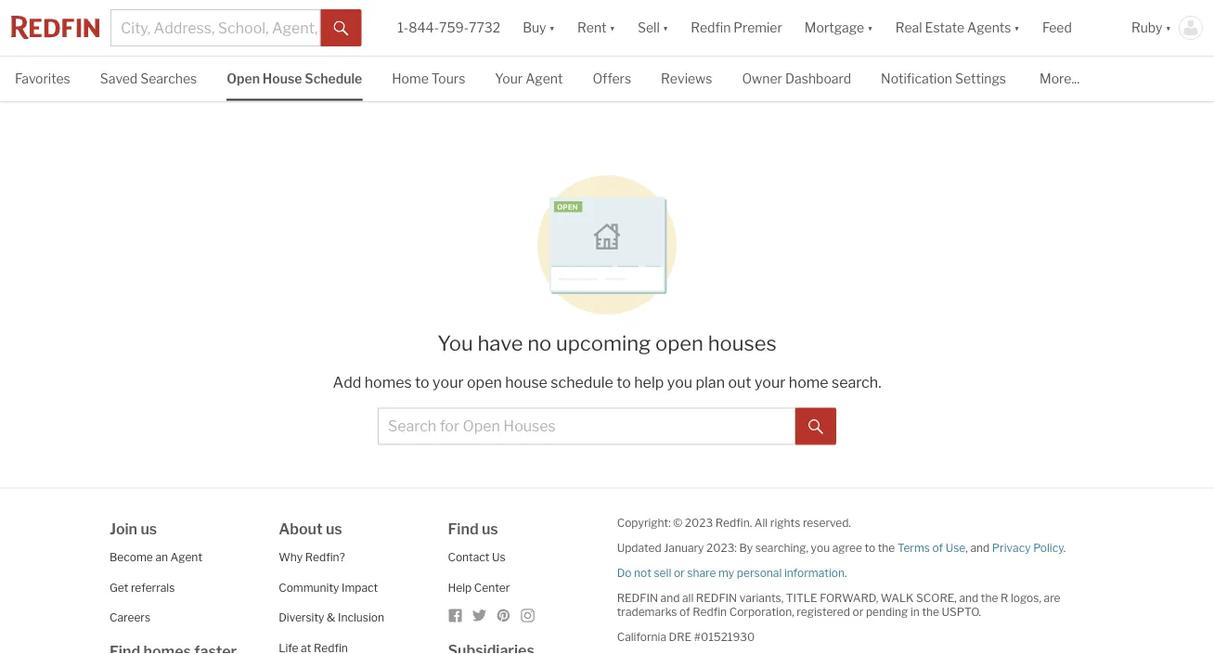 Task type: vqa. For each thing, say whether or not it's contained in the screenshot.
Pick a date
no



Task type: locate. For each thing, give the bounding box(es) containing it.
0 vertical spatial or
[[674, 566, 685, 580]]

1 horizontal spatial us
[[326, 520, 342, 538]]

you left plan
[[667, 373, 693, 392]]

1 horizontal spatial open
[[655, 331, 704, 356]]

1 vertical spatial redfin
[[693, 605, 727, 619]]

us right 'find'
[[482, 520, 498, 538]]

redfin left premier
[[691, 20, 731, 36]]

open left house
[[467, 373, 502, 392]]

1 horizontal spatial redfin
[[696, 592, 737, 605]]

0 horizontal spatial us
[[141, 520, 157, 538]]

1 vertical spatial you
[[811, 541, 830, 555]]

use
[[946, 541, 966, 555]]

.
[[1064, 541, 1066, 555], [845, 566, 847, 580]]

upcoming
[[556, 331, 651, 356]]

real estate agents ▾ link
[[896, 0, 1020, 56]]

agree
[[832, 541, 862, 555]]

add homes to your open house schedule to help you plan out your home search.
[[333, 373, 881, 392]]

home tours
[[392, 71, 465, 87]]

to right the "homes"
[[415, 373, 429, 392]]

notification settings
[[881, 71, 1006, 87]]

2 horizontal spatial to
[[865, 541, 875, 555]]

0 vertical spatial the
[[878, 541, 895, 555]]

▾ right the agents
[[1014, 20, 1020, 36]]

▾ right sell
[[663, 20, 669, 36]]

▾ right 'ruby'
[[1166, 20, 1172, 36]]

to
[[415, 373, 429, 392], [617, 373, 631, 392], [865, 541, 875, 555]]

open house schedule link
[[227, 57, 362, 99]]

score,
[[916, 592, 957, 605]]

estate
[[925, 20, 965, 36]]

your
[[495, 71, 523, 87]]

mortgage ▾ button
[[794, 0, 884, 56]]

0 vertical spatial agent
[[526, 71, 563, 87]]

1 vertical spatial .
[[845, 566, 847, 580]]

1 vertical spatial of
[[679, 605, 690, 619]]

saved searches link
[[100, 57, 197, 99]]

agent right your
[[526, 71, 563, 87]]

3 us from the left
[[482, 520, 498, 538]]

diversity & inclusion button
[[279, 611, 384, 625]]

1 horizontal spatial your
[[755, 373, 786, 392]]

1 horizontal spatial submit search image
[[809, 420, 823, 434]]

agent right an
[[170, 551, 202, 564]]

2 horizontal spatial us
[[482, 520, 498, 538]]

1 horizontal spatial the
[[922, 605, 939, 619]]

0 vertical spatial .
[[1064, 541, 1066, 555]]

schedule
[[551, 373, 613, 392]]

2 redfin from the left
[[696, 592, 737, 605]]

redfin?
[[305, 551, 345, 564]]

of left use
[[933, 541, 943, 555]]

0 vertical spatial of
[[933, 541, 943, 555]]

1 ▾ from the left
[[549, 20, 555, 36]]

the left terms in the right of the page
[[878, 541, 895, 555]]

0 horizontal spatial agent
[[170, 551, 202, 564]]

mortgage ▾ button
[[805, 0, 873, 56]]

help
[[448, 581, 472, 594]]

redfin down all
[[693, 605, 727, 619]]

3 ▾ from the left
[[663, 20, 669, 36]]

1-844-759-7732
[[398, 20, 501, 36]]

or inside redfin and all redfin variants, title forward, walk score, and the r logos, are trademarks of redfin corporation, registered or pending in the uspto.
[[853, 605, 864, 619]]

community impact
[[279, 581, 378, 594]]

find
[[448, 520, 479, 538]]

2023
[[685, 516, 713, 530]]

uspto.
[[942, 605, 981, 619]]

rights
[[770, 516, 800, 530]]

1 vertical spatial submit search image
[[809, 420, 823, 434]]

us for about us
[[326, 520, 342, 538]]

do not sell or share my personal information .
[[617, 566, 847, 580]]

redfin premier
[[691, 20, 782, 36]]

all
[[754, 516, 768, 530]]

plan
[[696, 373, 725, 392]]

real
[[896, 20, 922, 36]]

your right out at the right bottom of page
[[755, 373, 786, 392]]

saved searches
[[100, 71, 197, 87]]

rent ▾
[[577, 20, 615, 36]]

. down agree
[[845, 566, 847, 580]]

City, Address, School, Agent, ZIP search field
[[110, 9, 321, 46]]

careers button
[[109, 611, 150, 625]]

home
[[392, 71, 429, 87]]

personal
[[737, 566, 782, 580]]

schedule
[[305, 71, 362, 87]]

us up redfin?
[[326, 520, 342, 538]]

1 horizontal spatial you
[[811, 541, 830, 555]]

the down score,
[[922, 605, 939, 619]]

or right the sell
[[674, 566, 685, 580]]

your agent
[[495, 71, 563, 87]]

rent ▾ button
[[577, 0, 615, 56]]

the left r
[[981, 592, 998, 605]]

1 horizontal spatial or
[[853, 605, 864, 619]]

0 vertical spatial open
[[655, 331, 704, 356]]

redfin down my
[[696, 592, 737, 605]]

#01521930
[[694, 631, 755, 644]]

▾ right mortgage
[[867, 20, 873, 36]]

open for your
[[467, 373, 502, 392]]

reserved.
[[803, 516, 851, 530]]

home
[[789, 373, 829, 392]]

1 horizontal spatial to
[[617, 373, 631, 392]]

0 horizontal spatial redfin
[[617, 592, 658, 605]]

2 us from the left
[[326, 520, 342, 538]]

buy
[[523, 20, 546, 36]]

1 us from the left
[[141, 520, 157, 538]]

redfin twitter image
[[472, 608, 487, 623]]

us for join us
[[141, 520, 157, 538]]

to right agree
[[865, 541, 875, 555]]

▾ right buy
[[549, 20, 555, 36]]

1-
[[398, 20, 409, 36]]

0 vertical spatial you
[[667, 373, 693, 392]]

▾ for buy ▾
[[549, 20, 555, 36]]

open
[[655, 331, 704, 356], [467, 373, 502, 392]]

searching,
[[755, 541, 809, 555]]

2 your from the left
[[755, 373, 786, 392]]

1 horizontal spatial agent
[[526, 71, 563, 87]]

or down forward,
[[853, 605, 864, 619]]

us right join
[[141, 520, 157, 538]]

why
[[279, 551, 303, 564]]

policy
[[1033, 541, 1064, 555]]

redfin premier button
[[680, 0, 794, 56]]

redfin instagram image
[[520, 608, 535, 623]]

walk
[[881, 592, 914, 605]]

feed
[[1042, 20, 1072, 36]]

4 ▾ from the left
[[867, 20, 873, 36]]

submit search image
[[334, 21, 349, 36], [809, 420, 823, 434]]

become an agent button
[[109, 551, 202, 564]]

redfin up the trademarks
[[617, 592, 658, 605]]

open up help on the right bottom of the page
[[655, 331, 704, 356]]

do not sell or share my personal information link
[[617, 566, 845, 580]]

and left all
[[661, 592, 680, 605]]

sell ▾ button
[[627, 0, 680, 56]]

sell
[[654, 566, 671, 580]]

open for upcoming
[[655, 331, 704, 356]]

have
[[478, 331, 523, 356]]

buy ▾ button
[[523, 0, 555, 56]]

. right privacy
[[1064, 541, 1066, 555]]

5 ▾ from the left
[[1014, 20, 1020, 36]]

0 vertical spatial redfin
[[691, 20, 731, 36]]

trademarks
[[617, 605, 677, 619]]

agent
[[526, 71, 563, 87], [170, 551, 202, 564]]

1 redfin from the left
[[617, 592, 658, 605]]

2 horizontal spatial the
[[981, 592, 998, 605]]

to left help on the right bottom of the page
[[617, 373, 631, 392]]

settings
[[955, 71, 1006, 87]]

updated january 2023: by searching, you agree to the terms of use , and privacy policy .
[[617, 541, 1066, 555]]

searches
[[140, 71, 197, 87]]

6 ▾ from the left
[[1166, 20, 1172, 36]]

redfin facebook image
[[448, 608, 463, 623]]

0 horizontal spatial of
[[679, 605, 690, 619]]

submit search image up schedule on the left top of page
[[334, 21, 349, 36]]

1 vertical spatial open
[[467, 373, 502, 392]]

your down you
[[433, 373, 464, 392]]

redfin pinterest image
[[496, 608, 511, 623]]

diversity
[[279, 611, 324, 625]]

favorites link
[[15, 57, 70, 99]]

you up information
[[811, 541, 830, 555]]

submit search image down the home
[[809, 420, 823, 434]]

of down all
[[679, 605, 690, 619]]

about us
[[279, 520, 342, 538]]

Search for Open Houses search field
[[378, 408, 796, 445]]

house
[[263, 71, 302, 87]]

join us
[[109, 520, 157, 538]]

▾
[[549, 20, 555, 36], [609, 20, 615, 36], [663, 20, 669, 36], [867, 20, 873, 36], [1014, 20, 1020, 36], [1166, 20, 1172, 36]]

2 ▾ from the left
[[609, 20, 615, 36]]

0 horizontal spatial submit search image
[[334, 21, 349, 36]]

and up the uspto.
[[959, 592, 979, 605]]

1 horizontal spatial of
[[933, 541, 943, 555]]

1 vertical spatial or
[[853, 605, 864, 619]]

0 horizontal spatial open
[[467, 373, 502, 392]]

▾ right rent
[[609, 20, 615, 36]]

you have no upcoming open houses
[[437, 331, 777, 356]]

0 horizontal spatial your
[[433, 373, 464, 392]]

0 vertical spatial submit search image
[[334, 21, 349, 36]]

notification settings link
[[881, 57, 1006, 99]]

to for homes
[[617, 373, 631, 392]]

favorites
[[15, 71, 70, 87]]

1 vertical spatial agent
[[170, 551, 202, 564]]

my
[[718, 566, 734, 580]]

▾ for sell ▾
[[663, 20, 669, 36]]



Task type: describe. For each thing, give the bounding box(es) containing it.
get
[[109, 581, 128, 594]]

r
[[1001, 592, 1008, 605]]

variants,
[[740, 592, 784, 605]]

agent inside 'link'
[[526, 71, 563, 87]]

feed button
[[1031, 0, 1120, 56]]

▾ for rent ▾
[[609, 20, 615, 36]]

▾ for mortgage ▾
[[867, 20, 873, 36]]

contact us button
[[448, 551, 506, 564]]

all
[[682, 592, 694, 605]]

us for find us
[[482, 520, 498, 538]]

open
[[227, 71, 260, 87]]

redfin.
[[715, 516, 752, 530]]

in
[[911, 605, 920, 619]]

tours
[[431, 71, 465, 87]]

2023:
[[706, 541, 737, 555]]

offers
[[593, 71, 631, 87]]

of inside redfin and all redfin variants, title forward, walk score, and the r logos, are trademarks of redfin corporation, registered or pending in the uspto.
[[679, 605, 690, 619]]

diversity & inclusion
[[279, 611, 384, 625]]

help center button
[[448, 581, 510, 594]]

redfin inside redfin and all redfin variants, title forward, walk score, and the r logos, are trademarks of redfin corporation, registered or pending in the uspto.
[[693, 605, 727, 619]]

0 horizontal spatial the
[[878, 541, 895, 555]]

information
[[784, 566, 845, 580]]

owner dashboard link
[[742, 57, 851, 99]]

0 horizontal spatial .
[[845, 566, 847, 580]]

,
[[966, 541, 968, 555]]

real estate agents ▾ button
[[884, 0, 1031, 56]]

contact us
[[448, 551, 506, 564]]

not
[[634, 566, 652, 580]]

homes
[[365, 373, 412, 392]]

notification
[[881, 71, 952, 87]]

share
[[687, 566, 716, 580]]

why redfin?
[[279, 551, 345, 564]]

center
[[474, 581, 510, 594]]

california dre #01521930
[[617, 631, 755, 644]]

to for january
[[865, 541, 875, 555]]

rent ▾ button
[[566, 0, 627, 56]]

1 your from the left
[[433, 373, 464, 392]]

terms
[[898, 541, 930, 555]]

search.
[[832, 373, 881, 392]]

mortgage
[[805, 20, 864, 36]]

referrals
[[131, 581, 175, 594]]

759-
[[439, 20, 469, 36]]

redfin and all redfin variants, title forward, walk score, and the r logos, are trademarks of redfin corporation, registered or pending in the uspto.
[[617, 592, 1061, 619]]

add
[[333, 373, 361, 392]]

your agent link
[[495, 57, 563, 99]]

mortgage ▾
[[805, 20, 873, 36]]

1 vertical spatial the
[[981, 592, 998, 605]]

0 horizontal spatial you
[[667, 373, 693, 392]]

dre
[[669, 631, 692, 644]]

contact
[[448, 551, 490, 564]]

offers link
[[593, 57, 631, 99]]

buy ▾
[[523, 20, 555, 36]]

owner
[[742, 71, 782, 87]]

house
[[505, 373, 548, 392]]

1-844-759-7732 link
[[398, 20, 501, 36]]

january
[[664, 541, 704, 555]]

7732
[[469, 20, 501, 36]]

inclusion
[[338, 611, 384, 625]]

logos,
[[1011, 592, 1042, 605]]

no
[[527, 331, 552, 356]]

community impact button
[[279, 581, 378, 594]]

become
[[109, 551, 153, 564]]

are
[[1044, 592, 1061, 605]]

0 horizontal spatial to
[[415, 373, 429, 392]]

saved
[[100, 71, 138, 87]]

1 horizontal spatial .
[[1064, 541, 1066, 555]]

an
[[155, 551, 168, 564]]

ruby
[[1131, 20, 1163, 36]]

why redfin? button
[[279, 551, 345, 564]]

pending
[[866, 605, 908, 619]]

premier
[[734, 20, 782, 36]]

©
[[673, 516, 683, 530]]

dashboard
[[785, 71, 851, 87]]

help center
[[448, 581, 510, 594]]

sell ▾
[[638, 20, 669, 36]]

copyright:
[[617, 516, 671, 530]]

buy ▾ button
[[512, 0, 566, 56]]

and right ,
[[970, 541, 990, 555]]

registered
[[797, 605, 850, 619]]

redfin inside button
[[691, 20, 731, 36]]

houses
[[708, 331, 777, 356]]

reviews
[[661, 71, 712, 87]]

reviews link
[[661, 57, 712, 99]]

2 vertical spatial the
[[922, 605, 939, 619]]

0 horizontal spatial or
[[674, 566, 685, 580]]

sell
[[638, 20, 660, 36]]

ruby ▾
[[1131, 20, 1172, 36]]

▾ inside 'link'
[[1014, 20, 1020, 36]]

sell ▾ button
[[638, 0, 669, 56]]

get referrals
[[109, 581, 175, 594]]

get referrals button
[[109, 581, 175, 594]]

home tours link
[[392, 57, 465, 99]]

▾ for ruby ▾
[[1166, 20, 1172, 36]]

join
[[109, 520, 137, 538]]

privacy
[[992, 541, 1031, 555]]

rent
[[577, 20, 607, 36]]



